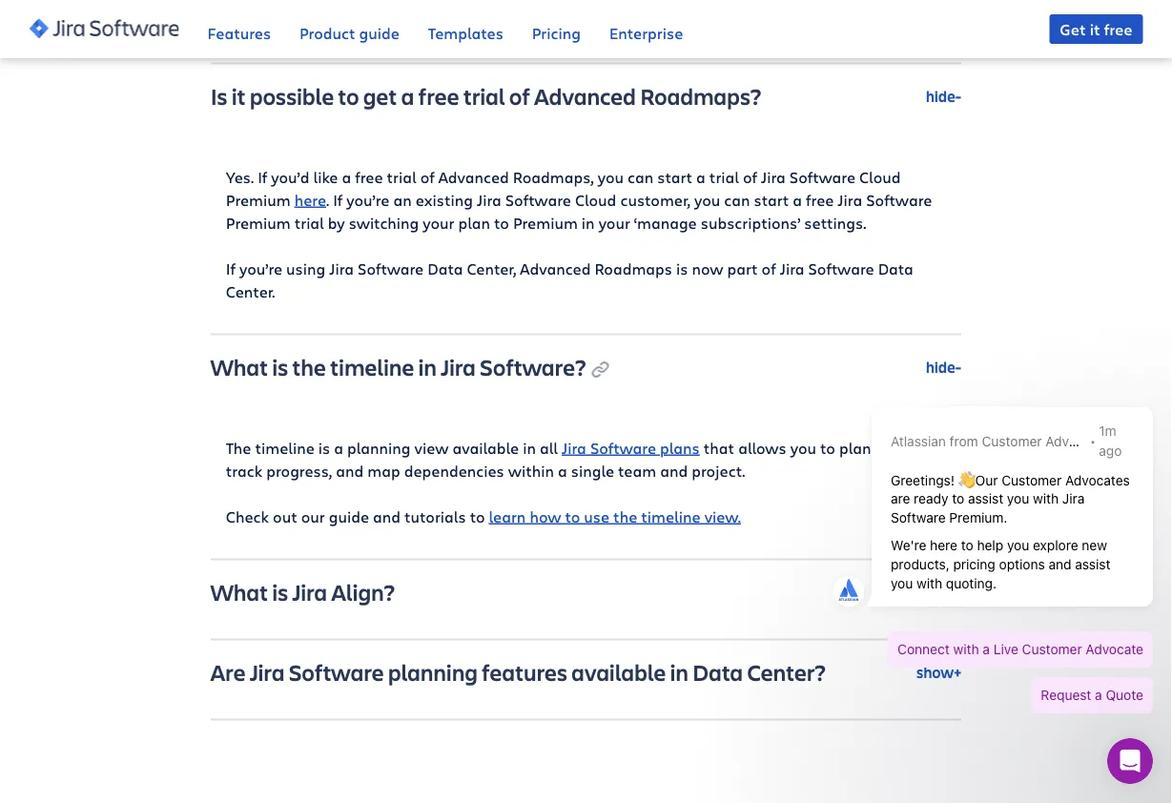 Task type: describe. For each thing, give the bounding box(es) containing it.
learn how to use the timeline view. link
[[489, 506, 741, 527]]

that allows you to plan work, track progress, and map dependencies within a single team and project.
[[226, 438, 915, 481]]

advanced inside yes. if you'd like a free trial of advanced roadmaps, you can start a trial of jira software cloud premium
[[439, 167, 509, 187]]

possible
[[250, 81, 334, 111]]

are jira software planning features available in data center?
[[211, 657, 826, 687]]

jira left software?
[[441, 352, 476, 382]]

is down center.
[[272, 352, 289, 382]]

is left align? at the bottom left of page
[[272, 577, 289, 607]]

show+ for are jira software planning features available in data center?
[[917, 662, 962, 682]]

features
[[482, 657, 568, 687]]

if inside if you're using jira software data center, advanced roadmaps is now part of jira software data center.
[[226, 258, 236, 279]]

0 vertical spatial planning
[[347, 438, 411, 458]]

plan inside . if you're an existing jira software cloud customer, you can start a free jira software premium trial by switching your plan to premium in your 'manage subscriptions' settings.
[[459, 213, 491, 233]]

out for check out our guide and tutorials to learn how to use advanced roadmaps.
[[273, 10, 297, 31]]

jira right existing
[[477, 190, 502, 210]]

the
[[226, 438, 251, 458]]

a right get at the top of page
[[402, 81, 415, 111]]

project.
[[692, 461, 746, 481]]

show+ for what is jira align?
[[917, 582, 962, 602]]

within
[[508, 461, 554, 481]]

free right get at the top of page
[[419, 81, 460, 111]]

now
[[692, 258, 724, 279]]

trial up subscriptions'
[[710, 167, 740, 187]]

yes.
[[226, 167, 254, 187]]

view
[[415, 438, 449, 458]]

jira software plans link
[[562, 438, 700, 458]]

premium inside yes. if you'd like a free trial of advanced roadmaps, you can start a trial of jira software cloud premium
[[226, 190, 291, 210]]

center.
[[226, 281, 275, 302]]

0 vertical spatial the
[[293, 352, 326, 382]]

here link
[[295, 190, 326, 210]]

what for what is the timeline in jira software?
[[211, 352, 268, 382]]

templates
[[428, 22, 504, 43]]

product
[[300, 22, 355, 43]]

you inside that allows you to plan work, track progress, and map dependencies within a single team and project.
[[791, 438, 817, 458]]

can inside yes. if you'd like a free trial of advanced roadmaps, you can start a trial of jira software cloud premium
[[628, 167, 654, 187]]

guide inside product guide link
[[359, 22, 400, 43]]

is up progress,
[[319, 438, 330, 458]]

plans
[[660, 438, 700, 458]]

2 horizontal spatial timeline
[[642, 506, 701, 527]]

enterprise link
[[610, 0, 683, 58]]

free inside . if you're an existing jira software cloud customer, you can start a free jira software premium trial by switching your plan to premium in your 'manage subscriptions' settings.
[[806, 190, 834, 210]]

if you're using jira software data center, advanced roadmaps is now part of jira software data center.
[[226, 258, 914, 302]]

start inside . if you're an existing jira software cloud customer, you can start a free jira software premium trial by switching your plan to premium in your 'manage subscriptions' settings.
[[754, 190, 789, 210]]

1 horizontal spatial data
[[693, 657, 744, 687]]

and down the 'plans'
[[661, 461, 688, 481]]

progress,
[[266, 461, 332, 481]]

a right like
[[342, 167, 351, 187]]

get
[[364, 81, 397, 111]]

our for check out our guide and tutorials to learn how to use the timeline view.
[[301, 506, 325, 527]]

center?
[[748, 657, 826, 687]]

product guide
[[300, 22, 400, 43]]

yes. if you'd like a free trial of advanced roadmaps, you can start a trial of jira software cloud premium
[[226, 167, 901, 210]]

learn how to use advanced roadmaps. link
[[489, 10, 769, 31]]

team
[[618, 461, 657, 481]]

to down dependencies at the left bottom of page
[[470, 506, 485, 527]]

out for check out our guide and tutorials to learn how to use the timeline view.
[[273, 506, 297, 527]]

what is jira align?
[[211, 577, 399, 607]]

1 your from the left
[[423, 213, 455, 233]]

all
[[540, 438, 558, 458]]

cloud inside . if you're an existing jira software cloud customer, you can start a free jira software premium trial by switching your plan to premium in your 'manage subscriptions' settings.
[[575, 190, 617, 210]]

to inside that allows you to plan work, track progress, and map dependencies within a single team and project.
[[821, 438, 836, 458]]

subscriptions'
[[701, 213, 801, 233]]

guide for learn how to use advanced roadmaps.
[[329, 10, 369, 31]]

of up existing
[[420, 167, 435, 187]]

. if you're an existing jira software cloud customer, you can start a free jira software premium trial by switching your plan to premium in your 'manage subscriptions' settings.
[[226, 190, 933, 233]]

0 horizontal spatial data
[[428, 258, 463, 279]]

product guide link
[[300, 0, 400, 58]]

roadmaps.
[[688, 10, 769, 31]]

get
[[1061, 19, 1087, 39]]

track
[[226, 461, 263, 481]]

map
[[368, 461, 400, 481]]

to left enterprise link on the right top of page
[[565, 10, 580, 31]]

how for learn how to use the timeline view.
[[530, 506, 561, 527]]

is it possible to get a free trial of advanced roadmaps?
[[211, 81, 766, 111]]

settings.
[[805, 213, 867, 233]]

jira up settings.
[[838, 190, 863, 210]]

like
[[313, 167, 338, 187]]

a inside . if you're an existing jira software cloud customer, you can start a free jira software premium trial by switching your plan to premium in your 'manage subscriptions' settings.
[[793, 190, 803, 210]]

features link
[[208, 0, 271, 58]]

if for you're
[[333, 190, 343, 210]]

get it free
[[1061, 19, 1133, 39]]

1 horizontal spatial available
[[572, 657, 667, 687]]

use for the
[[584, 506, 610, 527]]

you inside yes. if you'd like a free trial of advanced roadmaps, you can start a trial of jira software cloud premium
[[598, 167, 624, 187]]

how for learn how to use advanced roadmaps.
[[530, 10, 561, 31]]

and left map
[[336, 461, 364, 481]]

is
[[211, 81, 228, 111]]

1 vertical spatial the
[[614, 506, 638, 527]]

of up subscriptions'
[[743, 167, 758, 187]]

pricing
[[532, 22, 581, 43]]

roadmaps
[[595, 258, 673, 279]]

it for get
[[1090, 19, 1101, 39]]

check out our guide and tutorials to learn how to use advanced roadmaps.
[[226, 10, 769, 31]]

learn for learn how to use the timeline view.
[[489, 506, 526, 527]]

and right product
[[373, 10, 401, 31]]

0 horizontal spatial available
[[453, 438, 519, 458]]

check for check out our guide and tutorials to learn how to use advanced roadmaps.
[[226, 10, 269, 31]]

0 horizontal spatial timeline
[[255, 438, 315, 458]]

features
[[208, 22, 271, 43]]

trial up an
[[387, 167, 417, 187]]

part
[[728, 258, 758, 279]]

you're inside . if you're an existing jira software cloud customer, you can start a free jira software premium trial by switching your plan to premium in your 'manage subscriptions' settings.
[[347, 190, 390, 210]]

software?
[[480, 352, 587, 382]]



Task type: vqa. For each thing, say whether or not it's contained in the screenshot.
described
no



Task type: locate. For each thing, give the bounding box(es) containing it.
to down single
[[565, 506, 580, 527]]

a up 'manage
[[697, 167, 706, 187]]

is left now
[[677, 258, 688, 279]]

you're
[[347, 190, 390, 210], [239, 258, 283, 279]]

0 vertical spatial what
[[211, 352, 268, 382]]

0 vertical spatial timeline
[[331, 352, 415, 382]]

how right templates link
[[530, 10, 561, 31]]

2 check from the top
[[226, 506, 269, 527]]

0 vertical spatial our
[[301, 10, 325, 31]]

and
[[373, 10, 401, 31], [336, 461, 364, 481], [661, 461, 688, 481], [373, 506, 401, 527]]

advanced up existing
[[439, 167, 509, 187]]

can up customer,
[[628, 167, 654, 187]]

free up settings.
[[806, 190, 834, 210]]

pricing link
[[532, 0, 581, 58]]

1 horizontal spatial cloud
[[860, 167, 901, 187]]

guide for learn how to use the timeline view.
[[329, 506, 369, 527]]

check for check out our guide and tutorials to learn how to use the timeline view.
[[226, 506, 269, 527]]

it inside get it free link
[[1090, 19, 1101, 39]]

allows
[[739, 438, 787, 458]]

1 what from the top
[[211, 352, 268, 382]]

2 vertical spatial you
[[791, 438, 817, 458]]

use right pricing link
[[584, 10, 610, 31]]

premium
[[226, 190, 291, 210], [226, 213, 291, 233], [513, 213, 578, 233]]

a up subscriptions'
[[793, 190, 803, 210]]

2 vertical spatial if
[[226, 258, 236, 279]]

by
[[328, 213, 345, 233]]

0 vertical spatial can
[[628, 167, 654, 187]]

advanced
[[614, 10, 684, 31], [535, 81, 636, 111], [439, 167, 509, 187], [520, 258, 591, 279]]

tutorials
[[405, 10, 466, 31], [405, 506, 466, 527]]

roadmaps?
[[641, 81, 762, 111]]

the timeline is a planning view available in all jira software plans
[[226, 438, 700, 458]]

learn for learn how to use advanced roadmaps.
[[489, 10, 526, 31]]

0 vertical spatial out
[[273, 10, 297, 31]]

you're up center.
[[239, 258, 283, 279]]

can inside . if you're an existing jira software cloud customer, you can start a free jira software premium trial by switching your plan to premium in your 'manage subscriptions' settings.
[[725, 190, 751, 210]]

available
[[453, 438, 519, 458], [572, 657, 667, 687]]

0 horizontal spatial can
[[628, 167, 654, 187]]

0 vertical spatial plan
[[459, 213, 491, 233]]

jira
[[762, 167, 786, 187], [477, 190, 502, 210], [838, 190, 863, 210], [329, 258, 354, 279], [780, 258, 805, 279], [441, 352, 476, 382], [562, 438, 587, 458], [293, 577, 328, 607], [250, 657, 285, 687]]

1 horizontal spatial the
[[614, 506, 638, 527]]

plan down existing
[[459, 213, 491, 233]]

here
[[295, 190, 326, 210]]

if up center.
[[226, 258, 236, 279]]

check up is
[[226, 10, 269, 31]]

software inside yes. if you'd like a free trial of advanced roadmaps, you can start a trial of jira software cloud premium
[[790, 167, 856, 187]]

use down single
[[584, 506, 610, 527]]

1 vertical spatial if
[[333, 190, 343, 210]]

tutorials for learn how to use the timeline view.
[[405, 506, 466, 527]]

what down center.
[[211, 352, 268, 382]]

in
[[582, 213, 595, 233], [419, 352, 437, 382], [523, 438, 536, 458], [671, 657, 689, 687]]

1 horizontal spatial you
[[695, 190, 721, 210]]

guide up get at the top of page
[[329, 10, 369, 31]]

use
[[584, 10, 610, 31], [584, 506, 610, 527]]

a left single
[[558, 461, 568, 481]]

tutorials down dependencies at the left bottom of page
[[405, 506, 466, 527]]

'manage
[[634, 213, 697, 233]]

learn left pricing link
[[489, 10, 526, 31]]

1 out from the top
[[273, 10, 297, 31]]

learn down within
[[489, 506, 526, 527]]

check out our guide and tutorials to learn how to use the timeline view.
[[226, 506, 741, 527]]

1 vertical spatial planning
[[388, 657, 478, 687]]

1 vertical spatial it
[[232, 81, 246, 111]]

free inside yes. if you'd like a free trial of advanced roadmaps, you can start a trial of jira software cloud premium
[[355, 167, 383, 187]]

1 vertical spatial plan
[[840, 438, 872, 458]]

1 vertical spatial start
[[754, 190, 789, 210]]

how down within
[[530, 506, 561, 527]]

0 vertical spatial hide-
[[927, 86, 962, 106]]

0 horizontal spatial start
[[658, 167, 693, 187]]

2 what from the top
[[211, 577, 268, 607]]

guide right product
[[359, 22, 400, 43]]

you right allows
[[791, 438, 817, 458]]

what is the timeline in jira software?
[[211, 352, 587, 382]]

using
[[286, 258, 326, 279]]

if inside yes. if you'd like a free trial of advanced roadmaps, you can start a trial of jira software cloud premium
[[258, 167, 267, 187]]

if
[[258, 167, 267, 187], [333, 190, 343, 210], [226, 258, 236, 279]]

1 vertical spatial our
[[301, 506, 325, 527]]

you up . if you're an existing jira software cloud customer, you can start a free jira software premium trial by switching your plan to premium in your 'manage subscriptions' settings. in the top of the page
[[598, 167, 624, 187]]

advanced down . if you're an existing jira software cloud customer, you can start a free jira software premium trial by switching your plan to premium in your 'manage subscriptions' settings. in the top of the page
[[520, 258, 591, 279]]

0 vertical spatial available
[[453, 438, 519, 458]]

view.
[[705, 506, 741, 527]]

2 how from the top
[[530, 506, 561, 527]]

you
[[598, 167, 624, 187], [695, 190, 721, 210], [791, 438, 817, 458]]

plan left work,
[[840, 438, 872, 458]]

0 vertical spatial use
[[584, 10, 610, 31]]

if right the .
[[333, 190, 343, 210]]

existing
[[416, 190, 473, 210]]

if inside . if you're an existing jira software cloud customer, you can start a free jira software premium trial by switching your plan to premium in your 'manage subscriptions' settings.
[[333, 190, 343, 210]]

hide- for what is the timeline in jira software?
[[927, 357, 962, 377]]

check
[[226, 10, 269, 31], [226, 506, 269, 527]]

software
[[790, 167, 856, 187], [506, 190, 572, 210], [867, 190, 933, 210], [358, 258, 424, 279], [809, 258, 875, 279], [591, 438, 657, 458], [289, 657, 384, 687]]

1 hide- from the top
[[927, 86, 962, 106]]

to left get at the top of page
[[338, 81, 359, 111]]

templates link
[[428, 0, 504, 58]]

0 vertical spatial how
[[530, 10, 561, 31]]

1 how from the top
[[530, 10, 561, 31]]

jira left align? at the bottom left of page
[[293, 577, 328, 607]]

1 vertical spatial you're
[[239, 258, 283, 279]]

your down existing
[[423, 213, 455, 233]]

0 vertical spatial check
[[226, 10, 269, 31]]

of
[[510, 81, 531, 111], [420, 167, 435, 187], [743, 167, 758, 187], [762, 258, 776, 279]]

0 horizontal spatial it
[[232, 81, 246, 111]]

jira up subscriptions'
[[762, 167, 786, 187]]

1 vertical spatial show+
[[917, 662, 962, 682]]

1 horizontal spatial start
[[754, 190, 789, 210]]

of down 'check out our guide and tutorials to learn how to use advanced roadmaps.'
[[510, 81, 531, 111]]

1 vertical spatial learn
[[489, 506, 526, 527]]

a
[[402, 81, 415, 111], [342, 167, 351, 187], [697, 167, 706, 187], [793, 190, 803, 210], [334, 438, 344, 458], [558, 461, 568, 481]]

0 vertical spatial cloud
[[860, 167, 901, 187]]

dialog
[[820, 386, 1163, 733], [1108, 739, 1154, 784]]

trial inside . if you're an existing jira software cloud customer, you can start a free jira software premium trial by switching your plan to premium in your 'manage subscriptions' settings.
[[295, 213, 324, 233]]

1 vertical spatial hide-
[[927, 357, 962, 377]]

advanced inside if you're using jira software data center, advanced roadmaps is now part of jira software data center.
[[520, 258, 591, 279]]

an
[[394, 190, 412, 210]]

trial down templates
[[464, 81, 506, 111]]

2 learn from the top
[[489, 506, 526, 527]]

.
[[326, 190, 329, 210]]

cloud up settings.
[[860, 167, 901, 187]]

of inside if you're using jira software data center, advanced roadmaps is now part of jira software data center.
[[762, 258, 776, 279]]

you inside . if you're an existing jira software cloud customer, you can start a free jira software premium trial by switching your plan to premium in your 'manage subscriptions' settings.
[[695, 190, 721, 210]]

hide- for is it possible to get a free trial of advanced roadmaps?
[[927, 86, 962, 106]]

to inside . if you're an existing jira software cloud customer, you can start a free jira software premium trial by switching your plan to premium in your 'manage subscriptions' settings.
[[494, 213, 510, 233]]

get it free link
[[1050, 14, 1144, 44]]

is inside if you're using jira software data center, advanced roadmaps is now part of jira software data center.
[[677, 258, 688, 279]]

2 our from the top
[[301, 506, 325, 527]]

enterprise
[[610, 22, 683, 43]]

check down track
[[226, 506, 269, 527]]

0 vertical spatial you
[[598, 167, 624, 187]]

1 our from the top
[[301, 10, 325, 31]]

to up center,
[[494, 213, 510, 233]]

1 vertical spatial available
[[572, 657, 667, 687]]

a left the 'view'
[[334, 438, 344, 458]]

free
[[1105, 19, 1133, 39], [419, 81, 460, 111], [355, 167, 383, 187], [806, 190, 834, 210]]

1 check from the top
[[226, 10, 269, 31]]

tutorials for learn how to use advanced roadmaps.
[[405, 10, 466, 31]]

trial down here link
[[295, 213, 324, 233]]

1 vertical spatial how
[[530, 506, 561, 527]]

out left product
[[273, 10, 297, 31]]

you're up switching
[[347, 190, 390, 210]]

cloud down roadmaps,
[[575, 190, 617, 210]]

1 horizontal spatial if
[[258, 167, 267, 187]]

2 out from the top
[[273, 506, 297, 527]]

free right the get
[[1105, 19, 1133, 39]]

2 vertical spatial timeline
[[642, 506, 701, 527]]

free right like
[[355, 167, 383, 187]]

start
[[658, 167, 693, 187], [754, 190, 789, 210]]

jira right are
[[250, 657, 285, 687]]

2 your from the left
[[599, 213, 631, 233]]

are
[[211, 657, 246, 687]]

0 horizontal spatial cloud
[[575, 190, 617, 210]]

timeline
[[331, 352, 415, 382], [255, 438, 315, 458], [642, 506, 701, 527]]

0 vertical spatial tutorials
[[405, 10, 466, 31]]

guide down map
[[329, 506, 369, 527]]

in inside . if you're an existing jira software cloud customer, you can start a free jira software premium trial by switching your plan to premium in your 'manage subscriptions' settings.
[[582, 213, 595, 233]]

work,
[[876, 438, 915, 458]]

2 hide- from the top
[[927, 357, 962, 377]]

to
[[470, 10, 485, 31], [565, 10, 580, 31], [338, 81, 359, 111], [494, 213, 510, 233], [821, 438, 836, 458], [470, 506, 485, 527], [565, 506, 580, 527]]

what
[[211, 352, 268, 382], [211, 577, 268, 607]]

1 vertical spatial dialog
[[1108, 739, 1154, 784]]

0 vertical spatial it
[[1090, 19, 1101, 39]]

it
[[1090, 19, 1101, 39], [232, 81, 246, 111]]

your down customer,
[[599, 213, 631, 233]]

0 vertical spatial learn
[[489, 10, 526, 31]]

is
[[677, 258, 688, 279], [272, 352, 289, 382], [319, 438, 330, 458], [272, 577, 289, 607]]

planning
[[347, 438, 411, 458], [388, 657, 478, 687]]

customer,
[[621, 190, 691, 210]]

jira right using
[[329, 258, 354, 279]]

1 horizontal spatial can
[[725, 190, 751, 210]]

0 vertical spatial dialog
[[820, 386, 1163, 733]]

start up customer,
[[658, 167, 693, 187]]

cloud inside yes. if you'd like a free trial of advanced roadmaps, you can start a trial of jira software cloud premium
[[860, 167, 901, 187]]

you'd
[[271, 167, 310, 187]]

our for check out our guide and tutorials to learn how to use advanced roadmaps.
[[301, 10, 325, 31]]

0 vertical spatial you're
[[347, 190, 390, 210]]

the
[[293, 352, 326, 382], [614, 506, 638, 527]]

you up 'manage
[[695, 190, 721, 210]]

a inside that allows you to plan work, track progress, and map dependencies within a single team and project.
[[558, 461, 568, 481]]

1 learn from the top
[[489, 10, 526, 31]]

what up are
[[211, 577, 268, 607]]

1 vertical spatial use
[[584, 506, 610, 527]]

dependencies
[[404, 461, 505, 481]]

it right is
[[232, 81, 246, 111]]

planning left features
[[388, 657, 478, 687]]

planning up map
[[347, 438, 411, 458]]

2 use from the top
[[584, 506, 610, 527]]

1 vertical spatial timeline
[[255, 438, 315, 458]]

2 horizontal spatial if
[[333, 190, 343, 210]]

1 horizontal spatial your
[[599, 213, 631, 233]]

1 horizontal spatial you're
[[347, 190, 390, 210]]

cloud
[[860, 167, 901, 187], [575, 190, 617, 210]]

1 vertical spatial cloud
[[575, 190, 617, 210]]

plan inside that allows you to plan work, track progress, and map dependencies within a single team and project.
[[840, 438, 872, 458]]

available up dependencies at the left bottom of page
[[453, 438, 519, 458]]

switching
[[349, 213, 419, 233]]

jira right part
[[780, 258, 805, 279]]

show+
[[917, 582, 962, 602], [917, 662, 962, 682]]

use for advanced
[[584, 10, 610, 31]]

0 horizontal spatial the
[[293, 352, 326, 382]]

out
[[273, 10, 297, 31], [273, 506, 297, 527]]

2 show+ from the top
[[917, 662, 962, 682]]

how
[[530, 10, 561, 31], [530, 506, 561, 527]]

2 horizontal spatial data
[[879, 258, 914, 279]]

0 horizontal spatial plan
[[459, 213, 491, 233]]

1 show+ from the top
[[917, 582, 962, 602]]

to up is it possible to get a free trial of advanced roadmaps?
[[470, 10, 485, 31]]

single
[[571, 461, 615, 481]]

that
[[704, 438, 735, 458]]

plan
[[459, 213, 491, 233], [840, 438, 872, 458]]

0 horizontal spatial your
[[423, 213, 455, 233]]

1 horizontal spatial it
[[1090, 19, 1101, 39]]

1 vertical spatial what
[[211, 577, 268, 607]]

guide
[[329, 10, 369, 31], [359, 22, 400, 43], [329, 506, 369, 527]]

0 horizontal spatial if
[[226, 258, 236, 279]]

1 use from the top
[[584, 10, 610, 31]]

1 vertical spatial can
[[725, 190, 751, 210]]

you're inside if you're using jira software data center, advanced roadmaps is now part of jira software data center.
[[239, 258, 283, 279]]

our right features link
[[301, 10, 325, 31]]

if for you'd
[[258, 167, 267, 187]]

1 horizontal spatial plan
[[840, 438, 872, 458]]

what for what is jira align?
[[211, 577, 268, 607]]

center,
[[467, 258, 517, 279]]

start inside yes. if you'd like a free trial of advanced roadmaps, you can start a trial of jira software cloud premium
[[658, 167, 693, 187]]

roadmaps,
[[513, 167, 594, 187]]

your
[[423, 213, 455, 233], [599, 213, 631, 233]]

data
[[428, 258, 463, 279], [879, 258, 914, 279], [693, 657, 744, 687]]

our down progress,
[[301, 506, 325, 527]]

align?
[[332, 577, 395, 607]]

it for is
[[232, 81, 246, 111]]

2 tutorials from the top
[[405, 506, 466, 527]]

advanced down pricing
[[535, 81, 636, 111]]

0 vertical spatial if
[[258, 167, 267, 187]]

if right yes. on the left top
[[258, 167, 267, 187]]

1 vertical spatial tutorials
[[405, 506, 466, 527]]

hide-
[[927, 86, 962, 106], [927, 357, 962, 377]]

0 vertical spatial start
[[658, 167, 693, 187]]

and down map
[[373, 506, 401, 527]]

can up subscriptions'
[[725, 190, 751, 210]]

out down progress,
[[273, 506, 297, 527]]

our
[[301, 10, 325, 31], [301, 506, 325, 527]]

0 horizontal spatial you
[[598, 167, 624, 187]]

jira inside yes. if you'd like a free trial of advanced roadmaps, you can start a trial of jira software cloud premium
[[762, 167, 786, 187]]

it right the get
[[1090, 19, 1101, 39]]

2 horizontal spatial you
[[791, 438, 817, 458]]

0 horizontal spatial you're
[[239, 258, 283, 279]]

to right allows
[[821, 438, 836, 458]]

advanced left 'roadmaps.'
[[614, 10, 684, 31]]

1 tutorials from the top
[[405, 10, 466, 31]]

jira right all
[[562, 438, 587, 458]]

0 vertical spatial show+
[[917, 582, 962, 602]]

available right features
[[572, 657, 667, 687]]

start up subscriptions'
[[754, 190, 789, 210]]

1 vertical spatial out
[[273, 506, 297, 527]]

1 horizontal spatial timeline
[[331, 352, 415, 382]]

of right part
[[762, 258, 776, 279]]

1 vertical spatial you
[[695, 190, 721, 210]]

1 vertical spatial check
[[226, 506, 269, 527]]

tutorials right product guide link
[[405, 10, 466, 31]]



